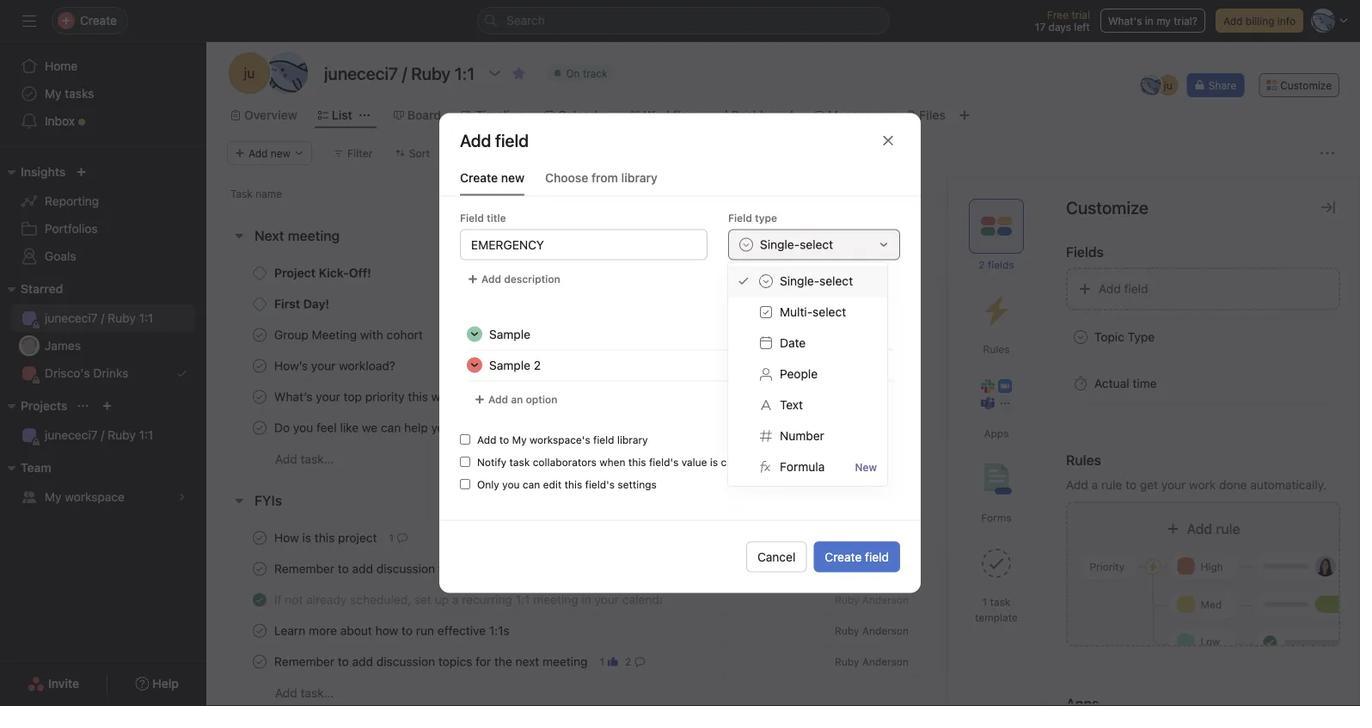 Task type: vqa. For each thing, say whether or not it's contained in the screenshot.
Completed icon related to HOW IS THIS PROJECT text box
yes



Task type: locate. For each thing, give the bounding box(es) containing it.
1 junececi7 / ruby 1:1 from the top
[[45, 311, 153, 325]]

completed image for what's your top priority this week? text field
[[249, 387, 270, 407]]

single- up the multi-
[[780, 274, 820, 288]]

messages
[[828, 108, 885, 122]]

junececi7@gmail.com up priority
[[1098, 532, 1204, 544]]

single-select up multi-select
[[780, 274, 853, 288]]

First Day! text field
[[271, 295, 335, 313]]

created left on
[[955, 187, 993, 200]]

choose from library
[[545, 170, 658, 184]]

field's left value
[[649, 456, 679, 468]]

0 vertical spatial type an option name field
[[483, 320, 870, 349]]

created
[[835, 187, 874, 200], [955, 187, 993, 200]]

text
[[780, 398, 803, 412]]

field left title
[[460, 212, 484, 224]]

created for created by
[[835, 187, 874, 200]]

completed image for remember to add discussion topics for the next meeting text box
[[249, 559, 270, 579]]

ruby anderson
[[835, 267, 909, 279], [835, 298, 909, 310], [835, 329, 909, 341], [835, 360, 909, 372], [835, 391, 909, 403], [835, 422, 909, 434], [835, 532, 909, 544], [835, 563, 909, 575], [835, 594, 909, 606], [1098, 594, 1172, 606], [835, 625, 909, 637], [1098, 625, 1172, 637], [835, 656, 909, 668]]

3 completed checkbox from the top
[[249, 528, 270, 548]]

task name
[[231, 187, 282, 200]]

0 horizontal spatial type
[[762, 187, 786, 200]]

collapse task list for this section image left next
[[232, 229, 246, 243]]

junececi7 inside starred element
[[45, 311, 98, 325]]

timeline link
[[462, 106, 524, 125]]

people link
[[728, 359, 888, 390]]

create left "new"
[[460, 170, 498, 184]]

2 add task… row from the top
[[206, 677, 1361, 706]]

0 vertical spatial ruby anderson button
[[1074, 590, 1183, 610]]

add billing info
[[1224, 15, 1296, 27]]

completed milestone image down completed milestone option
[[253, 297, 267, 311]]

2 for 2 fields
[[979, 259, 985, 271]]

add task… button
[[275, 450, 334, 469], [275, 684, 334, 703]]

my inside create new tab panel
[[512, 434, 527, 446]]

header fyis tree grid
[[206, 522, 1361, 706]]

0 horizontal spatial ra
[[278, 65, 296, 81]]

junececi7 / ruby 1:1 inside projects element
[[45, 428, 153, 442]]

0 vertical spatial 2
[[979, 259, 985, 271]]

1 vertical spatial single-
[[780, 274, 820, 288]]

junececi7@gmail.com inside button
[[1098, 532, 1204, 544]]

1 add task… button from the top
[[275, 450, 334, 469]]

new
[[501, 170, 525, 184]]

/ inside starred element
[[101, 311, 104, 325]]

1 horizontal spatial 1
[[600, 656, 605, 668]]

apps
[[984, 427, 1009, 440]]

time
[[1133, 376, 1157, 390]]

add
[[1224, 15, 1243, 27], [482, 273, 501, 285], [1099, 282, 1121, 296], [489, 393, 508, 406], [477, 434, 497, 446], [275, 452, 297, 466], [1067, 478, 1089, 492], [1187, 521, 1213, 537], [275, 686, 297, 700]]

2 completed checkbox from the top
[[249, 387, 270, 407]]

board
[[408, 108, 441, 122]]

field's down the when
[[585, 479, 615, 491]]

ruby for group meeting with cohort cell
[[835, 329, 860, 341]]

1 vertical spatial topic
[[1095, 330, 1125, 344]]

collapse task list for this section image for fyis
[[232, 494, 246, 507]]

tab list
[[440, 168, 921, 197]]

1 horizontal spatial rules
[[1067, 452, 1102, 468]]

0 vertical spatial junececi7 / ruby 1:1 link
[[10, 304, 196, 332]]

1 1:1 from the top
[[139, 311, 153, 325]]

1 horizontal spatial create
[[825, 550, 862, 564]]

completed image
[[249, 325, 270, 345], [249, 356, 270, 376], [249, 387, 270, 407], [249, 418, 270, 438], [249, 528, 270, 548], [249, 559, 270, 579], [249, 590, 270, 610], [249, 652, 270, 672]]

1 vertical spatial library
[[617, 434, 648, 446]]

field inside 'button'
[[865, 550, 889, 564]]

junececi7 down projects
[[45, 428, 98, 442]]

completed checkbox inside if not already scheduled, set up a recurring 1:1 meeting in your calendar cell
[[249, 590, 270, 610]]

1 horizontal spatial created
[[955, 187, 993, 200]]

ruby anderson for do you feel like we can help you succeed in any manner right now? cell
[[835, 422, 909, 434]]

0 horizontal spatial customize
[[1067, 197, 1149, 217]]

completed checkbox for what's your top priority this week? text field
[[249, 387, 270, 407]]

0 vertical spatial junececi7@gmail.com
[[1098, 532, 1204, 544]]

1 completed image from the top
[[249, 325, 270, 345]]

1 task template
[[975, 596, 1018, 624]]

rule up high
[[1216, 521, 1241, 537]]

junececi7 / ruby 1:1 up teams element
[[45, 428, 153, 442]]

0 vertical spatial junececi7 / ruby 1:1
[[45, 311, 153, 325]]

add field button
[[1067, 267, 1341, 310]]

1 task… from the top
[[301, 452, 334, 466]]

1 field from the left
[[460, 212, 484, 224]]

get
[[1140, 478, 1159, 492]]

task… inside header next meeting tree grid
[[301, 452, 334, 466]]

today for project kick-off! text field
[[955, 267, 984, 279]]

topic up actual
[[1095, 330, 1125, 344]]

0 vertical spatial topic type
[[733, 187, 786, 200]]

fyis button
[[255, 485, 282, 516]]

anderson for what's your top priority this week? cell
[[863, 391, 909, 403]]

Completed checkbox
[[249, 325, 270, 345], [249, 418, 270, 438], [249, 559, 270, 579], [249, 621, 270, 641], [249, 652, 270, 672]]

hide sidebar image
[[22, 14, 36, 28]]

/ up teams element
[[101, 428, 104, 442]]

1 vertical spatial to
[[1126, 478, 1137, 492]]

invite button
[[16, 668, 90, 699]]

med
[[1201, 599, 1222, 611]]

2 fields
[[979, 259, 1015, 271]]

from
[[592, 170, 618, 184]]

junececi7
[[45, 311, 98, 325], [45, 428, 98, 442]]

today
[[955, 267, 984, 279], [955, 298, 984, 310], [955, 391, 984, 403], [1194, 532, 1223, 544], [955, 563, 984, 575], [955, 594, 984, 606], [1194, 594, 1223, 606], [955, 625, 984, 637]]

completed checkbox inside how is this project cell
[[249, 528, 270, 548]]

0 vertical spatial rules
[[983, 343, 1010, 355]]

4 completed checkbox from the top
[[249, 590, 270, 610]]

3 completed image from the top
[[249, 387, 270, 407]]

Completed checkbox
[[249, 356, 270, 376], [249, 387, 270, 407], [249, 528, 270, 548], [249, 590, 270, 610]]

1 ruby anderson row from the top
[[206, 319, 1361, 351]]

completed image inside group meeting with cohort cell
[[249, 325, 270, 345]]

1 horizontal spatial field's
[[649, 456, 679, 468]]

1 vertical spatial ruby anderson button
[[1074, 621, 1183, 641]]

2 1:1 from the top
[[139, 428, 153, 442]]

completed image for do you feel like we can help you succeed in any manner right now? text field
[[249, 418, 270, 438]]

0 vertical spatial library
[[622, 170, 658, 184]]

1 horizontal spatial 1 button
[[596, 653, 622, 670]]

completed milestone image up completed milestone checkbox at the left of the page
[[253, 266, 267, 280]]

today down template
[[955, 625, 984, 637]]

1 vertical spatial add task… button
[[275, 684, 334, 703]]

ruby anderson row
[[206, 319, 1361, 351], [206, 350, 1361, 382], [206, 412, 1361, 444]]

0 horizontal spatial task
[[510, 456, 530, 468]]

1 vertical spatial create
[[825, 550, 862, 564]]

today down creation date for how's your workload? cell
[[955, 391, 984, 403]]

1 vertical spatial rule
[[1216, 521, 1241, 537]]

2 completed checkbox from the top
[[249, 418, 270, 438]]

ruby for how's your workload? cell
[[835, 360, 860, 372]]

junececi7@gmail.com down junececi7@gmail.com button
[[1098, 563, 1204, 575]]

1 collapse task list for this section image from the top
[[232, 229, 246, 243]]

add task… row
[[206, 443, 1361, 475], [206, 677, 1361, 706]]

creation date for how's your workload? cell
[[947, 350, 1067, 382]]

Completed milestone checkbox
[[253, 297, 267, 311]]

what's in my trial?
[[1109, 15, 1198, 27]]

ra down in
[[1145, 79, 1158, 91]]

reporting
[[45, 194, 99, 208]]

Add to My workspace's field library checkbox
[[460, 434, 470, 445]]

topic up field type
[[733, 187, 759, 200]]

completed checkbox inside group meeting with cohort cell
[[249, 325, 270, 345]]

2 remember to add discussion topics for the next meeting cell from the top
[[206, 646, 726, 678]]

1 vertical spatial topic type
[[1095, 330, 1155, 344]]

create inside 'button'
[[825, 550, 862, 564]]

completed image for how's your workload? text field
[[249, 356, 270, 376]]

drinks
[[93, 366, 128, 380]]

0 vertical spatial 1
[[389, 532, 394, 544]]

6 completed image from the top
[[249, 559, 270, 579]]

my down team
[[45, 490, 62, 504]]

rules up a
[[1067, 452, 1102, 468]]

5 completed checkbox from the top
[[249, 652, 270, 672]]

anderson for group meeting with cohort cell
[[863, 329, 909, 341]]

None text field
[[320, 58, 479, 89]]

completed image inside how is this project cell
[[249, 528, 270, 548]]

1 button for how is this project text field
[[386, 529, 411, 547]]

add field dialog
[[440, 113, 921, 593]]

2 vertical spatial field
[[865, 550, 889, 564]]

ju left priority
[[1080, 563, 1089, 575]]

0 vertical spatial 1:1
[[139, 311, 153, 325]]

create right cancel
[[825, 550, 862, 564]]

field for field title
[[460, 212, 484, 224]]

completed image inside do you feel like we can help you succeed in any manner right now? cell
[[249, 418, 270, 438]]

anderson for learn more about how to run effective 1:1s cell
[[863, 625, 909, 637]]

2 junececi7 from the top
[[45, 428, 98, 442]]

2 horizontal spatial 1
[[983, 596, 988, 608]]

junececi7 up james
[[45, 311, 98, 325]]

projects element
[[0, 390, 206, 452]]

my tasks link
[[10, 80, 196, 108]]

How's your workload? text field
[[271, 357, 401, 375]]

task up "you"
[[510, 456, 530, 468]]

single- down type
[[760, 237, 800, 252]]

created by
[[835, 187, 888, 200]]

notify task collaborators when this field's value is changed
[[477, 456, 763, 468]]

field inside button
[[1125, 282, 1149, 296]]

completed image
[[249, 621, 270, 641]]

task… for second add task… row from the top of the page
[[301, 686, 334, 700]]

0 vertical spatial remember to add discussion topics for the next meeting cell
[[206, 553, 726, 585]]

add description
[[482, 273, 561, 285]]

select down single-select link
[[813, 305, 847, 319]]

0 horizontal spatial topic type
[[733, 187, 786, 200]]

Remember to add discussion topics for the next meeting text field
[[271, 653, 593, 670]]

junececi7 / ruby 1:1
[[45, 311, 153, 325], [45, 428, 153, 442]]

2 field from the left
[[728, 212, 752, 224]]

inbox link
[[10, 108, 196, 135]]

fyis
[[255, 492, 282, 509]]

today down 2 fields
[[955, 298, 984, 310]]

type up type
[[762, 187, 786, 200]]

0 vertical spatial topic
[[733, 187, 759, 200]]

next
[[255, 227, 284, 244]]

1 horizontal spatial ju
[[1080, 563, 1089, 575]]

1 vertical spatial collapse task list for this section image
[[232, 494, 246, 507]]

3 completed checkbox from the top
[[249, 559, 270, 579]]

single- inside 'dropdown button'
[[760, 237, 800, 252]]

0 vertical spatial this
[[629, 456, 646, 468]]

completed checkbox inside what's your top priority this week? cell
[[249, 387, 270, 407]]

1 horizontal spatial ra
[[1145, 79, 1158, 91]]

single-select link
[[728, 266, 888, 297]]

to up notify
[[500, 434, 509, 446]]

1 type an option name field from the top
[[483, 320, 870, 349]]

1:1
[[139, 311, 153, 325], [139, 428, 153, 442]]

/
[[101, 311, 104, 325], [101, 428, 104, 442]]

4 completed image from the top
[[249, 418, 270, 438]]

select for the multi-select link
[[813, 305, 847, 319]]

row
[[206, 177, 1361, 209], [227, 208, 1348, 210], [206, 257, 1361, 289], [206, 288, 1361, 320], [206, 381, 1361, 413], [206, 522, 1361, 554], [206, 553, 1361, 585], [206, 584, 1361, 616], [206, 615, 1361, 647], [206, 646, 1361, 678]]

2 created from the left
[[955, 187, 993, 200]]

0 vertical spatial field's
[[649, 456, 679, 468]]

1:1 inside projects element
[[139, 428, 153, 442]]

0 vertical spatial junececi7
[[45, 311, 98, 325]]

1 for remember to add discussion topics for the next meeting text field
[[600, 656, 605, 668]]

search
[[507, 13, 545, 28]]

1 vertical spatial type
[[1128, 330, 1155, 344]]

junececi7 / ruby 1:1 link up teams element
[[10, 421, 196, 449]]

4 completed checkbox from the top
[[249, 621, 270, 641]]

1 vertical spatial junececi7 / ruby 1:1
[[45, 428, 153, 442]]

messages link
[[814, 106, 885, 125]]

1 vertical spatial junececi7
[[45, 428, 98, 442]]

today down creation date for how is this project 'cell'
[[955, 563, 984, 575]]

1:1 up drisco's drinks link
[[139, 311, 153, 325]]

add task… inside header next meeting tree grid
[[275, 452, 334, 466]]

ju inside header fyis tree grid
[[1080, 563, 1089, 575]]

0 vertical spatial /
[[101, 311, 104, 325]]

customize up 'fields'
[[1067, 197, 1149, 217]]

Priority, Stage, Status… text field
[[460, 229, 708, 260]]

today for first day! text field at top left
[[955, 298, 984, 310]]

ju
[[244, 65, 255, 81], [1164, 79, 1173, 91], [1080, 563, 1089, 575]]

1 horizontal spatial type
[[1128, 330, 1155, 344]]

0 horizontal spatial to
[[500, 434, 509, 446]]

0 horizontal spatial field's
[[585, 479, 615, 491]]

share
[[1209, 79, 1237, 91]]

0 horizontal spatial create
[[460, 170, 498, 184]]

remember to add discussion topics for the next meeting cell up if not already scheduled, set up a recurring 1:1 meeting in your calendar "text field"
[[206, 553, 726, 585]]

junececi7 / ruby 1:1 inside starred element
[[45, 311, 153, 325]]

remember to add discussion topics for the next meeting cell
[[206, 553, 726, 585], [206, 646, 726, 678]]

add task…
[[275, 452, 334, 466], [275, 686, 334, 700]]

1 junececi7 / ruby 1:1 link from the top
[[10, 304, 196, 332]]

add billing info button
[[1216, 9, 1304, 33]]

task inside create new tab panel
[[510, 456, 530, 468]]

customize
[[1281, 79, 1332, 91], [1067, 197, 1149, 217]]

2 junececi7 / ruby 1:1 link from the top
[[10, 421, 196, 449]]

my inside teams element
[[45, 490, 62, 504]]

0 horizontal spatial this
[[565, 479, 582, 491]]

1 button for remember to add discussion topics for the next meeting text field
[[596, 653, 622, 670]]

this for edit
[[565, 479, 582, 491]]

0 vertical spatial add task…
[[275, 452, 334, 466]]

select for single-select 'dropdown button'
[[800, 237, 834, 252]]

add field
[[1099, 282, 1149, 296]]

0 vertical spatial create
[[460, 170, 498, 184]]

type up time
[[1128, 330, 1155, 344]]

field title
[[460, 212, 506, 224]]

my inside the global element
[[45, 86, 62, 101]]

people
[[780, 367, 818, 381]]

completed checkbox inside how's your workload? cell
[[249, 356, 270, 376]]

how is this project cell
[[206, 522, 726, 554]]

completed image inside how's your workload? cell
[[249, 356, 270, 376]]

0 vertical spatial my
[[45, 86, 62, 101]]

1:1 up teams element
[[139, 428, 153, 442]]

this up the settings
[[629, 456, 646, 468]]

customize down "info"
[[1281, 79, 1332, 91]]

completed checkbox inside learn more about how to run effective 1:1s cell
[[249, 621, 270, 641]]

ruby anderson for group meeting with cohort cell
[[835, 329, 909, 341]]

1 vertical spatial task…
[[301, 686, 334, 700]]

my down an
[[512, 434, 527, 446]]

rules
[[983, 343, 1010, 355], [1067, 452, 1102, 468]]

info
[[1278, 15, 1296, 27]]

topic type up field type
[[733, 187, 786, 200]]

1 vertical spatial field
[[593, 434, 615, 446]]

add task… button for second add task… row from the top of the page
[[275, 684, 334, 703]]

/ inside projects element
[[101, 428, 104, 442]]

collapse task list for this section image
[[232, 229, 246, 243], [232, 494, 246, 507]]

topic type up actual time
[[1095, 330, 1155, 344]]

today left fields
[[955, 267, 984, 279]]

2 for 2
[[625, 656, 632, 668]]

0 vertical spatial completed milestone image
[[253, 266, 267, 280]]

1 horizontal spatial task
[[990, 596, 1011, 608]]

single-
[[760, 237, 800, 252], [780, 274, 820, 288]]

1 horizontal spatial rule
[[1216, 521, 1241, 537]]

field left type
[[728, 212, 752, 224]]

search button
[[477, 7, 890, 34]]

2 vertical spatial select
[[813, 305, 847, 319]]

to inside create new tab panel
[[500, 434, 509, 446]]

remember to add discussion topics for the next meeting cell down if not already scheduled, set up a recurring 1:1 meeting in your calendar cell
[[206, 646, 726, 678]]

add inside header fyis tree grid
[[275, 686, 297, 700]]

type inside row
[[762, 187, 786, 200]]

today up template
[[955, 594, 984, 606]]

1 vertical spatial completed milestone image
[[253, 297, 267, 311]]

my workspace
[[45, 490, 125, 504]]

single-select up single-select link
[[760, 237, 834, 252]]

1 created from the left
[[835, 187, 874, 200]]

1 completed checkbox from the top
[[249, 356, 270, 376]]

0 vertical spatial single-
[[760, 237, 800, 252]]

1 vertical spatial my
[[512, 434, 527, 446]]

3 ruby anderson row from the top
[[206, 412, 1361, 444]]

1 up remember to add discussion topics for the next meeting text box
[[389, 532, 394, 544]]

task inside 1 task template
[[990, 596, 1011, 608]]

collapse task list for this section image left fyis
[[232, 494, 246, 507]]

0 horizontal spatial 1
[[389, 532, 394, 544]]

0 horizontal spatial rule
[[1102, 478, 1123, 492]]

1 vertical spatial 2
[[625, 656, 632, 668]]

1 add task… row from the top
[[206, 443, 1361, 475]]

0 vertical spatial add task… row
[[206, 443, 1361, 475]]

this right the edit
[[565, 479, 582, 491]]

an
[[511, 393, 523, 406]]

completed milestone image
[[253, 266, 267, 280], [253, 297, 267, 311]]

you
[[502, 479, 520, 491]]

creation date for group meeting with cohort cell
[[947, 319, 1067, 351]]

global element
[[0, 42, 206, 145]]

ruby for what's your top priority this week? cell
[[835, 391, 860, 403]]

ruby anderson for learn more about how to run effective 1:1s cell
[[835, 625, 909, 637]]

1 completed checkbox from the top
[[249, 325, 270, 345]]

fields
[[1067, 244, 1104, 260]]

1 vertical spatial junececi7@gmail.com
[[1098, 563, 1204, 575]]

cell
[[1186, 319, 1306, 351]]

ruby inside starred element
[[108, 311, 136, 325]]

high
[[1201, 561, 1224, 573]]

timeline
[[476, 108, 524, 122]]

1 button inside how is this project cell
[[386, 529, 411, 547]]

1 vertical spatial remember to add discussion topics for the next meeting cell
[[206, 646, 726, 678]]

repeats image
[[1236, 562, 1250, 576]]

completed image for remember to add discussion topics for the next meeting text field
[[249, 652, 270, 672]]

/ up drisco's drinks link
[[101, 311, 104, 325]]

select
[[800, 237, 834, 252], [820, 274, 853, 288], [813, 305, 847, 319]]

trial?
[[1174, 15, 1198, 27]]

add task… inside header fyis tree grid
[[275, 686, 334, 700]]

1 vertical spatial task
[[990, 596, 1011, 608]]

1 junececi7 from the top
[[45, 311, 98, 325]]

my tasks
[[45, 86, 94, 101]]

1:1 for junececi7 / ruby 1:1 'link' within the projects element
[[139, 428, 153, 442]]

Project Kick-Off! text field
[[271, 264, 377, 282]]

project kick-off! cell
[[206, 257, 726, 289]]

add a rule to get your work done automatically.
[[1067, 478, 1327, 492]]

junececi7 / ruby 1:1 link inside projects element
[[10, 421, 196, 449]]

1 horizontal spatial to
[[1126, 478, 1137, 492]]

add task… for add task… button corresponding to second add task… row from the top of the page
[[275, 686, 334, 700]]

task
[[510, 456, 530, 468], [990, 596, 1011, 608]]

number link
[[728, 421, 888, 452]]

1 vertical spatial 1 button
[[596, 653, 622, 670]]

Do you feel like we can help you succeed in any manner right now? text field
[[271, 419, 649, 436]]

add task… button inside header next meeting tree grid
[[275, 450, 334, 469]]

1 up template
[[983, 596, 988, 608]]

2 ruby anderson button from the top
[[1074, 621, 1183, 641]]

1 horizontal spatial 2
[[979, 259, 985, 271]]

field's for settings
[[585, 479, 615, 491]]

add task… for add task… button in the header next meeting tree grid
[[275, 452, 334, 466]]

1 vertical spatial 1:1
[[139, 428, 153, 442]]

close this dialog image
[[882, 134, 895, 148]]

junececi7 / ruby 1:1 link up james
[[10, 304, 196, 332]]

2 junececi7@gmail.com from the top
[[1098, 563, 1204, 575]]

select up single-select link
[[800, 237, 834, 252]]

1 horizontal spatial field
[[865, 550, 889, 564]]

free trial 17 days left
[[1035, 9, 1091, 33]]

ra up the overview
[[278, 65, 296, 81]]

1 horizontal spatial field
[[728, 212, 752, 224]]

0 vertical spatial type
[[762, 187, 786, 200]]

type
[[755, 212, 777, 224]]

8 completed image from the top
[[249, 652, 270, 672]]

create new tab panel
[[440, 197, 921, 593]]

rule right a
[[1102, 478, 1123, 492]]

my left tasks on the left top of page
[[45, 86, 62, 101]]

completed image inside if not already scheduled, set up a recurring 1:1 meeting in your calendar cell
[[249, 590, 270, 610]]

on
[[996, 187, 1008, 200]]

1 vertical spatial this
[[565, 479, 582, 491]]

ja
[[24, 340, 35, 352]]

cancel button
[[747, 541, 807, 572]]

1 inside how is this project cell
[[389, 532, 394, 544]]

1 vertical spatial field's
[[585, 479, 615, 491]]

task… for second add task… row from the bottom of the page
[[301, 452, 334, 466]]

Type an option name field
[[483, 320, 870, 349], [483, 350, 870, 380]]

library up "notify task collaborators when this field's value is changed"
[[617, 434, 648, 446]]

add inside add billing info button
[[1224, 15, 1243, 27]]

2 task… from the top
[[301, 686, 334, 700]]

1 vertical spatial customize
[[1067, 197, 1149, 217]]

field's for value
[[649, 456, 679, 468]]

2 vertical spatial my
[[45, 490, 62, 504]]

2 horizontal spatial field
[[1125, 282, 1149, 296]]

2 completed image from the top
[[249, 356, 270, 376]]

1 horizontal spatial customize
[[1281, 79, 1332, 91]]

1 vertical spatial rules
[[1067, 452, 1102, 468]]

0 horizontal spatial field
[[593, 434, 615, 446]]

2 completed milestone image from the top
[[253, 297, 267, 311]]

0 vertical spatial select
[[800, 237, 834, 252]]

ruby inside projects element
[[108, 428, 136, 442]]

1:1 inside starred element
[[139, 311, 153, 325]]

0 horizontal spatial topic
[[733, 187, 759, 200]]

0 vertical spatial 1 button
[[386, 529, 411, 547]]

select up multi-select
[[820, 274, 853, 288]]

field
[[1125, 282, 1149, 296], [593, 434, 615, 446], [865, 550, 889, 564]]

7 completed image from the top
[[249, 590, 270, 610]]

1 horizontal spatial topic type
[[1095, 330, 1155, 344]]

1 vertical spatial add task… row
[[206, 677, 1361, 706]]

1 vertical spatial junececi7 / ruby 1:1 link
[[10, 421, 196, 449]]

5 completed image from the top
[[249, 528, 270, 548]]

2 / from the top
[[101, 428, 104, 442]]

today for if not already scheduled, set up a recurring 1:1 meeting in your calendar "text field"
[[955, 594, 984, 606]]

0 vertical spatial task
[[510, 456, 530, 468]]

add inside add an option button
[[489, 393, 508, 406]]

task… inside header fyis tree grid
[[301, 686, 334, 700]]

select inside 'dropdown button'
[[800, 237, 834, 252]]

1 vertical spatial 1
[[983, 596, 988, 608]]

library right from
[[622, 170, 658, 184]]

completed checkbox for if not already scheduled, set up a recurring 1:1 meeting in your calendar "text field"
[[249, 590, 270, 610]]

anderson for the first day! cell
[[863, 298, 909, 310]]

completed checkbox inside do you feel like we can help you succeed in any manner right now? cell
[[249, 418, 270, 438]]

1 / from the top
[[101, 311, 104, 325]]

ruby for project kick-off! cell
[[835, 267, 860, 279]]

actual
[[1095, 376, 1130, 390]]

rules up apps
[[983, 343, 1010, 355]]

1 add task… from the top
[[275, 452, 334, 466]]

creation date for remember to add discussion topics for the next meeting cell
[[947, 646, 1067, 678]]

1 ruby anderson button from the top
[[1074, 590, 1183, 610]]

junececi7 / ruby 1:1 up james
[[45, 311, 153, 325]]

monday
[[1194, 563, 1232, 575]]

ju left share button
[[1164, 79, 1173, 91]]

1 junececi7@gmail.com from the top
[[1098, 532, 1204, 544]]

0 vertical spatial add task… button
[[275, 450, 334, 469]]

ju up overview link
[[244, 65, 255, 81]]

what's your top priority this week? cell
[[206, 381, 726, 413]]

2 vertical spatial 1
[[600, 656, 605, 668]]

anderson for do you feel like we can help you succeed in any manner right now? cell
[[863, 422, 909, 434]]

2 junececi7 / ruby 1:1 from the top
[[45, 428, 153, 442]]

completed milestone image inside the first day! cell
[[253, 297, 267, 311]]

1 left 2 button
[[600, 656, 605, 668]]

created left by
[[835, 187, 874, 200]]

2 add task… from the top
[[275, 686, 334, 700]]

0 vertical spatial rule
[[1102, 478, 1123, 492]]

2 add task… button from the top
[[275, 684, 334, 703]]

remove from starred image
[[512, 66, 526, 80]]

task up template
[[990, 596, 1011, 608]]

only
[[477, 479, 500, 491]]

in
[[1145, 15, 1154, 27]]

completed milestone image inside project kick-off! cell
[[253, 266, 267, 280]]

to left 'get'
[[1126, 478, 1137, 492]]

2 button
[[622, 653, 649, 670]]

2 collapse task list for this section image from the top
[[232, 494, 246, 507]]

1 completed milestone image from the top
[[253, 266, 267, 280]]

0 vertical spatial customize
[[1281, 79, 1332, 91]]

2 inside button
[[625, 656, 632, 668]]

home
[[45, 59, 78, 73]]

completed image inside what's your top priority this week? cell
[[249, 387, 270, 407]]

customize inside customize dropdown button
[[1281, 79, 1332, 91]]

2 ruby anderson row from the top
[[206, 350, 1361, 382]]

1 vertical spatial add task…
[[275, 686, 334, 700]]



Task type: describe. For each thing, give the bounding box(es) containing it.
anderson for how's your workload? cell
[[863, 360, 909, 372]]

add an option button
[[467, 387, 565, 412]]

completed checkbox for learn more about how to run effective 1:1s text field
[[249, 621, 270, 641]]

next meeting
[[255, 227, 340, 244]]

multi-select link
[[728, 297, 888, 328]]

this for when
[[629, 456, 646, 468]]

add to my workspace's field library
[[477, 434, 648, 446]]

1 vertical spatial select
[[820, 274, 853, 288]]

task for notify
[[510, 456, 530, 468]]

topic inside row
[[733, 187, 759, 200]]

drisco's drinks
[[45, 366, 128, 380]]

single-select button
[[728, 229, 901, 260]]

ruby anderson button for learn more about how to run effective 1:1s cell
[[1074, 621, 1183, 641]]

overview link
[[231, 106, 297, 125]]

do you feel like we can help you succeed in any manner right now? cell
[[206, 412, 726, 444]]

today up high
[[1194, 532, 1223, 544]]

goals
[[45, 249, 76, 263]]

overview
[[244, 108, 297, 122]]

ruby anderson for how is this project cell
[[835, 532, 909, 544]]

close details image
[[1322, 200, 1336, 214]]

my
[[1157, 15, 1171, 27]]

teams element
[[0, 452, 206, 514]]

james
[[45, 338, 81, 353]]

learn more about how to run effective 1:1s cell
[[206, 615, 726, 647]]

completed checkbox for remember to add discussion topics for the next meeting text field
[[249, 652, 270, 672]]

single-select inside 'dropdown button'
[[760, 237, 834, 252]]

starred element
[[0, 274, 206, 390]]

create for create new
[[460, 170, 498, 184]]

0 horizontal spatial rules
[[983, 343, 1010, 355]]

date
[[780, 336, 806, 350]]

insights element
[[0, 157, 206, 274]]

how's your workload? cell
[[206, 350, 726, 382]]

completed checkbox for do you feel like we can help you succeed in any manner right now? text field
[[249, 418, 270, 438]]

today for what's your top priority this week? text field
[[955, 391, 984, 403]]

completed checkbox for remember to add discussion topics for the next meeting text box
[[249, 559, 270, 579]]

create field
[[825, 550, 889, 564]]

calendar link
[[544, 106, 609, 125]]

customize button
[[1259, 73, 1340, 97]]

is
[[710, 456, 718, 468]]

what's
[[1109, 15, 1143, 27]]

today for learn more about how to run effective 1:1s text field
[[955, 625, 984, 637]]

work
[[1190, 478, 1216, 492]]

add inside header next meeting tree grid
[[275, 452, 297, 466]]

my for my workspace
[[45, 490, 62, 504]]

left
[[1075, 21, 1091, 33]]

home link
[[10, 52, 196, 80]]

2 type an option name field from the top
[[483, 350, 870, 380]]

ruby for do you feel like we can help you succeed in any manner right now? cell
[[835, 422, 860, 434]]

task for 1
[[990, 596, 1011, 608]]

creation date for how is this project cell
[[947, 522, 1067, 554]]

files link
[[906, 106, 946, 125]]

2 horizontal spatial ju
[[1164, 79, 1173, 91]]

If not already scheduled, set up a recurring 1:1 meeting in your calendar text field
[[271, 591, 663, 609]]

ruby for remember to add discussion topics for the next meeting cell containing 1
[[835, 656, 860, 668]]

workspace's
[[530, 434, 591, 446]]

ruby anderson for how's your workload? cell
[[835, 360, 909, 372]]

goals link
[[10, 243, 196, 270]]

if not already scheduled, set up a recurring 1:1 meeting in your calendar cell
[[206, 584, 726, 616]]

ruby for the first day! cell
[[835, 298, 860, 310]]

date link
[[728, 328, 888, 359]]

next meeting button
[[255, 220, 340, 251]]

row containing task name
[[206, 177, 1361, 209]]

Group Meeting with cohort text field
[[271, 326, 428, 344]]

actual time
[[1095, 376, 1157, 390]]

text link
[[728, 390, 888, 421]]

can
[[523, 479, 540, 491]]

drisco's drinks link
[[10, 360, 196, 387]]

number
[[780, 429, 825, 443]]

create for create field
[[825, 550, 862, 564]]

team
[[21, 461, 51, 475]]

ruby anderson for project kick-off! cell
[[835, 267, 909, 279]]

completed image for if not already scheduled, set up a recurring 1:1 meeting in your calendar "text field"
[[249, 590, 270, 610]]

description
[[504, 273, 561, 285]]

field for create field
[[865, 550, 889, 564]]

ruby for learn more about how to run effective 1:1s cell
[[835, 625, 860, 637]]

fields
[[988, 259, 1015, 271]]

search list box
[[477, 7, 890, 34]]

What's your top priority this week? text field
[[271, 388, 472, 406]]

add inside "add description" button
[[482, 273, 501, 285]]

created for created on
[[955, 187, 993, 200]]

multi-
[[780, 305, 813, 319]]

Completed milestone checkbox
[[253, 266, 267, 280]]

completed milestone image for completed milestone option
[[253, 266, 267, 280]]

ruby for how is this project cell
[[835, 532, 860, 544]]

created on
[[955, 187, 1008, 200]]

ruby anderson for if not already scheduled, set up a recurring 1:1 meeting in your calendar cell
[[835, 594, 909, 606]]

notify
[[477, 456, 507, 468]]

done
[[1220, 478, 1248, 492]]

invite
[[48, 676, 79, 691]]

ruby for second remember to add discussion topics for the next meeting cell from the bottom
[[835, 563, 860, 575]]

1 inside 1 task template
[[983, 596, 988, 608]]

automatically.
[[1251, 478, 1327, 492]]

field for add field
[[1125, 282, 1149, 296]]

board link
[[394, 106, 441, 125]]

anderson for how is this project cell
[[863, 532, 909, 544]]

by
[[877, 187, 888, 200]]

1 for how is this project text field
[[389, 532, 394, 544]]

field for field type
[[728, 212, 752, 224]]

add field
[[460, 130, 529, 151]]

junececi7 / ruby 1:1 for junececi7 / ruby 1:1 'link' within starred element
[[45, 311, 153, 325]]

remember to add discussion topics for the next meeting cell containing 1
[[206, 646, 726, 678]]

header next meeting tree grid
[[206, 257, 1361, 475]]

ruby anderson for what's your top priority this week? cell
[[835, 391, 909, 403]]

free
[[1048, 9, 1069, 21]]

1 vertical spatial single-select
[[780, 274, 853, 288]]

today down monday
[[1194, 594, 1223, 606]]

share button
[[1188, 73, 1245, 97]]

portfolios
[[45, 221, 98, 236]]

title
[[487, 212, 506, 224]]

dashboard
[[732, 108, 794, 122]]

meeting
[[288, 227, 340, 244]]

add rule
[[1187, 521, 1241, 537]]

How is this project text field
[[271, 529, 382, 547]]

priority
[[1090, 561, 1125, 573]]

option
[[526, 393, 558, 406]]

today for remember to add discussion topics for the next meeting text box
[[955, 563, 984, 575]]

add task… button for second add task… row from the bottom of the page
[[275, 450, 334, 469]]

completed milestone image for completed milestone checkbox at the left of the page
[[253, 297, 267, 311]]

when
[[600, 456, 626, 468]]

1 horizontal spatial topic
[[1095, 330, 1125, 344]]

ruby anderson for the first day! cell
[[835, 298, 909, 310]]

0 horizontal spatial ju
[[244, 65, 255, 81]]

completed checkbox for how is this project text field
[[249, 528, 270, 548]]

only you can edit this field's settings
[[477, 479, 657, 491]]

anderson for project kick-off! cell
[[863, 267, 909, 279]]

tab list containing create new
[[440, 168, 921, 197]]

days
[[1049, 21, 1072, 33]]

create new
[[460, 170, 525, 184]]

add an option
[[489, 393, 558, 406]]

Learn more about how to run effective 1:1s text field
[[271, 622, 515, 639]]

template
[[975, 612, 1018, 624]]

settings
[[618, 479, 657, 491]]

collapse task list for this section image for next meeting
[[232, 229, 246, 243]]

inbox
[[45, 114, 75, 128]]

create field button
[[814, 541, 901, 572]]

first day! cell
[[206, 288, 726, 320]]

billing
[[1246, 15, 1275, 27]]

junececi7 / ruby 1:1 for junececi7 / ruby 1:1 'link' within the projects element
[[45, 428, 153, 442]]

junececi7 / ruby 1:1 link inside starred element
[[10, 304, 196, 332]]

dashboard link
[[718, 106, 794, 125]]

task
[[231, 187, 253, 200]]

library inside tab list
[[622, 170, 658, 184]]

changed
[[721, 456, 763, 468]]

team button
[[0, 458, 51, 478]]

Only you can edit this field's settings checkbox
[[460, 479, 470, 489]]

collaborators
[[533, 456, 597, 468]]

portfolios link
[[10, 215, 196, 243]]

completed checkbox for group meeting with cohort text field
[[249, 325, 270, 345]]

1 remember to add discussion topics for the next meeting cell from the top
[[206, 553, 726, 585]]

ruby for if not already scheduled, set up a recurring 1:1 meeting in your calendar cell
[[835, 594, 860, 606]]

library inside create new tab panel
[[617, 434, 648, 446]]

workflow
[[644, 108, 697, 122]]

topic type inside row
[[733, 187, 786, 200]]

anderson for if not already scheduled, set up a recurring 1:1 meeting in your calendar cell
[[863, 594, 909, 606]]

Remember to add discussion topics for the next meeting text field
[[271, 560, 593, 578]]

group meeting with cohort cell
[[206, 319, 726, 351]]

my for my tasks
[[45, 86, 62, 101]]

projects
[[21, 399, 67, 413]]

tasks
[[65, 86, 94, 101]]

junececi7 inside projects element
[[45, 428, 98, 442]]

Notify task collaborators when this field's value is changed checkbox
[[460, 457, 470, 467]]

list
[[332, 108, 352, 122]]

edit
[[543, 479, 562, 491]]

add inside add field button
[[1099, 282, 1121, 296]]

completed checkbox for how's your workload? text field
[[249, 356, 270, 376]]

insights
[[21, 165, 66, 179]]

1:1 for junececi7 / ruby 1:1 'link' within starred element
[[139, 311, 153, 325]]

completed image for group meeting with cohort text field
[[249, 325, 270, 345]]

value
[[682, 456, 707, 468]]

ruby anderson button for if not already scheduled, set up a recurring 1:1 meeting in your calendar cell
[[1074, 590, 1183, 610]]

completed image for how is this project text field
[[249, 528, 270, 548]]

17
[[1035, 21, 1046, 33]]



